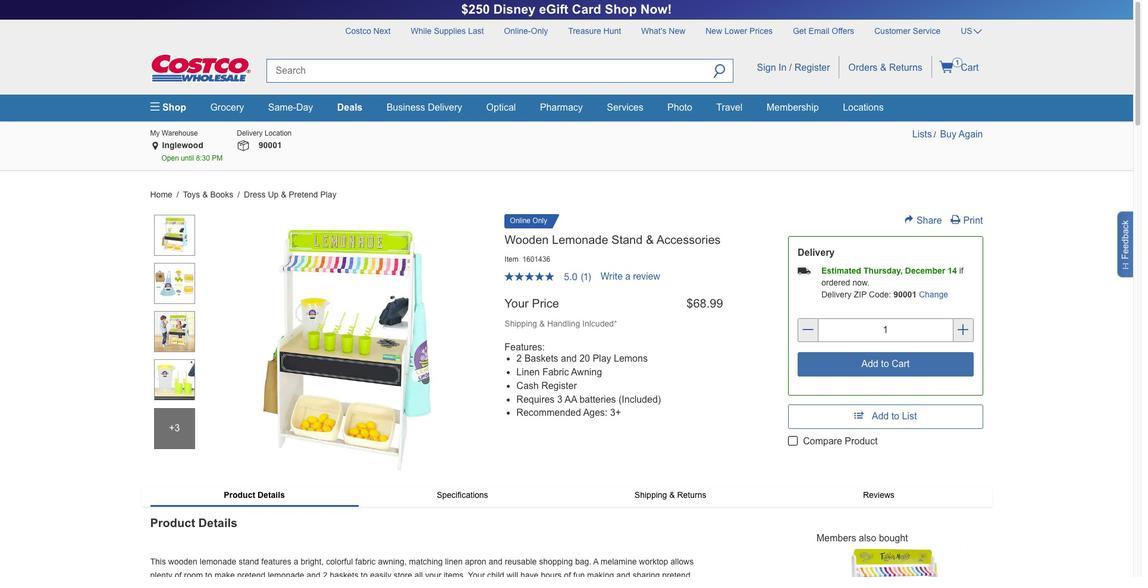 Task type: locate. For each thing, give the bounding box(es) containing it.
0 horizontal spatial new
[[669, 26, 685, 36]]

toys & books
[[183, 190, 236, 199]]

wooden farmers market & accessories image
[[817, 545, 974, 577]]

0 horizontal spatial shipping
[[505, 319, 537, 328]]

a left bright,
[[294, 557, 298, 566]]

list
[[902, 411, 917, 421]]

new lower prices link
[[697, 20, 782, 37]]

90001
[[259, 141, 282, 150], [894, 290, 917, 300]]

1 of from the left
[[175, 570, 182, 577]]

1 horizontal spatial register
[[795, 63, 830, 73]]

1 vertical spatial shop
[[160, 102, 186, 112]]

while supplies last
[[411, 26, 484, 36]]

specifications link
[[359, 488, 566, 502]]

1 vertical spatial only
[[533, 216, 547, 225]]

if
[[959, 266, 963, 276]]

new lower prices
[[706, 26, 773, 36]]

2 down bright,
[[323, 570, 328, 577]]

of down wooden
[[175, 570, 182, 577]]

grocery
[[210, 102, 244, 112]]

buy
[[940, 129, 957, 139]]

0 horizontal spatial details
[[198, 516, 237, 529]]

fabric
[[355, 557, 376, 566]]

0 horizontal spatial 2
[[323, 570, 328, 577]]

your price
[[505, 297, 559, 310]]

pretend
[[237, 570, 265, 577]]

returns for shipping & returns
[[677, 490, 706, 500]]

None telephone field
[[819, 319, 953, 342]]

room
[[184, 570, 203, 577]]

stand
[[239, 557, 259, 566]]

membership link
[[767, 102, 819, 112]]

lists
[[912, 129, 932, 139]]

allows
[[671, 557, 694, 566]]

1 horizontal spatial details
[[258, 490, 285, 500]]

view larger image 1 image
[[215, 214, 478, 477]]

0 horizontal spatial of
[[175, 570, 182, 577]]

1 horizontal spatial 2
[[517, 353, 522, 364]]

your down apron
[[468, 570, 485, 577]]

0 vertical spatial shipping
[[505, 319, 537, 328]]

write
[[601, 271, 623, 282]]

online-only link
[[495, 20, 557, 37]]

also
[[859, 533, 876, 543]]

1 vertical spatial shipping
[[635, 490, 667, 500]]

search image
[[713, 64, 726, 80]]

pm
[[212, 154, 223, 163]]

0 horizontal spatial register
[[541, 381, 577, 391]]

services link
[[607, 102, 643, 112]]

recommended
[[517, 408, 581, 418]]

online only link
[[505, 214, 553, 228]]

3
[[557, 394, 563, 404]]

locations link
[[843, 102, 884, 112]]

1 image
[[154, 215, 195, 256]]

inglewood open until 8:30 pm
[[162, 141, 223, 163]]

1 vertical spatial register
[[541, 381, 577, 391]]

and up child
[[489, 557, 503, 566]]

share link
[[904, 215, 942, 225]]

your inside this wooden lemonade stand features a bright, colorful fabric awning, matching linen apron and reusable shopping bag. a melamine worktop allows plenty of room to make pretend lemonade and 2 baskets to easily store all your items. your child will have hours of fun making and sharing preten
[[468, 570, 485, 577]]

3 image
[[154, 311, 195, 352]]

only for online-only
[[531, 26, 548, 36]]

0 vertical spatial your
[[505, 297, 529, 310]]

$
[[687, 297, 693, 310]]

1 vertical spatial returns
[[677, 490, 706, 500]]

90001 down delivery location
[[259, 141, 282, 150]]

bag.
[[575, 557, 591, 566]]

1 horizontal spatial returns
[[889, 63, 923, 73]]

0 horizontal spatial returns
[[677, 490, 706, 500]]

0 horizontal spatial shop
[[160, 102, 186, 112]]

compare
[[803, 436, 842, 446]]

1 horizontal spatial new
[[706, 26, 722, 36]]

1 vertical spatial product
[[224, 490, 255, 500]]

shop up my warehouse
[[160, 102, 186, 112]]

delivery right business
[[428, 102, 462, 112]]

shipping & handling inlcuded*
[[505, 319, 617, 328]]

inglewood
[[162, 141, 203, 150]]

register right /
[[795, 63, 830, 73]]

warehouse
[[162, 129, 198, 137]]

services
[[607, 102, 643, 112]]

1 horizontal spatial of
[[564, 570, 571, 577]]

day
[[296, 102, 313, 112]]

& inside shipping & returns link
[[669, 490, 675, 500]]

$250 disney egift card shop now!
[[461, 2, 672, 17]]

supplies
[[434, 26, 466, 36]]

None button
[[798, 352, 974, 377]]

linen
[[445, 557, 463, 566]]

a right "write"
[[625, 271, 631, 282]]

new left lower
[[706, 26, 722, 36]]

now.
[[853, 278, 870, 288]]

main element
[[150, 94, 983, 121]]

1 vertical spatial play
[[593, 353, 611, 364]]

only right online
[[533, 216, 547, 225]]

buy again
[[940, 129, 983, 139]]

0 horizontal spatial 90001
[[259, 141, 282, 150]]

1 horizontal spatial 90001
[[894, 290, 917, 300]]

0 horizontal spatial your
[[468, 570, 485, 577]]

cart link
[[932, 56, 983, 78]]

estimated
[[822, 266, 861, 276]]

1 horizontal spatial play
[[593, 353, 611, 364]]

1 vertical spatial a
[[294, 557, 298, 566]]

2 inside this wooden lemonade stand features a bright, colorful fabric awning, matching linen apron and reusable shopping bag. a melamine worktop allows plenty of room to make pretend lemonade and 2 baskets to easily store all your items. your child will have hours of fun making and sharing preten
[[323, 570, 328, 577]]

lemonade up make
[[200, 557, 236, 566]]

to left "list"
[[891, 411, 899, 421]]

& for shipping & handling inlcuded*
[[539, 319, 545, 328]]

2 vertical spatial product
[[150, 516, 195, 529]]

photo
[[668, 102, 692, 112]]

of
[[175, 570, 182, 577], [564, 570, 571, 577]]

and left 20
[[561, 353, 577, 364]]

aa
[[565, 394, 577, 404]]

only down egift
[[531, 26, 548, 36]]

to inside popup button
[[891, 411, 899, 421]]

and
[[561, 353, 577, 364], [489, 557, 503, 566], [307, 570, 321, 577], [616, 570, 630, 577]]

90001 down if ordered now.
[[894, 290, 917, 300]]

0 horizontal spatial lemonade
[[200, 557, 236, 566]]

delivery
[[428, 102, 462, 112], [237, 129, 263, 137], [798, 248, 835, 258], [822, 290, 852, 300]]

product details link
[[150, 488, 359, 505]]

0 vertical spatial only
[[531, 26, 548, 36]]

1 horizontal spatial shipping
[[635, 490, 667, 500]]

0 vertical spatial shop
[[605, 2, 637, 17]]

specifications
[[437, 490, 488, 500]]

linen
[[517, 367, 540, 377]]

shop up the hunt
[[605, 2, 637, 17]]

product details inside product details link
[[224, 490, 285, 500]]

feedback
[[1120, 220, 1130, 259]]

costco next
[[345, 26, 391, 36]]

0 vertical spatial product
[[845, 436, 878, 446]]

and inside 'features: 2 baskets and 20 play lemons linen fabric awning cash register requires 3 aa batteries (included) recommended ages: 3+'
[[561, 353, 577, 364]]

to down fabric
[[361, 570, 368, 577]]

1 horizontal spatial lemonade
[[268, 570, 304, 577]]

delivery zip code: 90001 change
[[822, 290, 948, 300]]

travel link
[[716, 102, 743, 112]]

us link
[[952, 20, 985, 38]]

& inside orders & returns link
[[880, 63, 887, 73]]

shipping & returns link
[[566, 488, 775, 502]]

code:
[[869, 290, 891, 300]]

get email offers link
[[784, 20, 863, 37]]

deals
[[337, 102, 363, 112]]

what's
[[641, 26, 666, 36]]

melamine
[[601, 557, 637, 566]]

0 horizontal spatial to
[[205, 570, 212, 577]]

to right "room"
[[205, 570, 212, 577]]

of left fun
[[564, 570, 571, 577]]

0 vertical spatial 2
[[517, 353, 522, 364]]

your left the price
[[505, 297, 529, 310]]

pretend
[[289, 190, 318, 199]]

a inside this wooden lemonade stand features a bright, colorful fabric awning, matching linen apron and reusable shopping bag. a melamine worktop allows plenty of room to make pretend lemonade and 2 baskets to easily store all your items. your child will have hours of fun making and sharing preten
[[294, 557, 298, 566]]

costco
[[345, 26, 371, 36]]

0 vertical spatial returns
[[889, 63, 923, 73]]

in
[[779, 63, 787, 73]]

to
[[891, 411, 899, 421], [205, 570, 212, 577], [361, 570, 368, 577]]

0 horizontal spatial product
[[150, 516, 195, 529]]

delivery up estimated
[[798, 248, 835, 258]]

share
[[917, 215, 942, 225]]

2 horizontal spatial product
[[845, 436, 878, 446]]

1 horizontal spatial product
[[224, 490, 255, 500]]

Search text field
[[266, 59, 706, 83], [266, 59, 706, 83]]

1 horizontal spatial a
[[625, 271, 631, 282]]

2 horizontal spatial to
[[891, 411, 899, 421]]

1 horizontal spatial shop
[[605, 2, 637, 17]]

delivery down ordered
[[822, 290, 852, 300]]

will
[[507, 570, 518, 577]]

(included)
[[619, 394, 661, 404]]

treasure hunt
[[568, 26, 621, 36]]

a
[[625, 271, 631, 282], [294, 557, 298, 566]]

register
[[795, 63, 830, 73], [541, 381, 577, 391]]

hours
[[541, 570, 562, 577]]

0 vertical spatial product details
[[224, 490, 285, 500]]

play right pretend
[[320, 190, 336, 199]]

zip
[[854, 290, 867, 300]]

online only
[[510, 216, 547, 225]]

bright,
[[301, 557, 324, 566]]

shipping & returns
[[635, 490, 706, 500]]

1 vertical spatial your
[[468, 570, 485, 577]]

0 vertical spatial 90001
[[259, 141, 282, 150]]

play right 20
[[593, 353, 611, 364]]

2 down features:
[[517, 353, 522, 364]]

prices
[[750, 26, 773, 36]]

0 horizontal spatial a
[[294, 557, 298, 566]]

online
[[510, 216, 531, 225]]

photo link
[[668, 102, 692, 112]]

add to list
[[872, 411, 917, 421]]

lemonade down features
[[268, 570, 304, 577]]

new right what's
[[669, 26, 685, 36]]

december
[[905, 266, 945, 276]]

batteries
[[580, 394, 616, 404]]

grocery link
[[210, 102, 244, 112]]

& for toys & books
[[202, 190, 208, 199]]

delivery up the 90001 button
[[237, 129, 263, 137]]

pharmacy link
[[540, 102, 583, 112]]

register up 3
[[541, 381, 577, 391]]

1 vertical spatial 2
[[323, 570, 328, 577]]

1 vertical spatial details
[[198, 516, 237, 529]]

baskets
[[524, 353, 558, 364]]

dress up & pretend play link
[[244, 190, 336, 199]]

0 horizontal spatial play
[[320, 190, 336, 199]]



Task type: vqa. For each thing, say whether or not it's contained in the screenshot.
90001 to the left
yes



Task type: describe. For each thing, give the bounding box(es) containing it.
shipping for shipping & returns
[[635, 490, 667, 500]]

0 vertical spatial play
[[320, 190, 336, 199]]

thursday,
[[864, 266, 903, 276]]

dress
[[244, 190, 266, 199]]

delivery for delivery zip code: 90001 change
[[822, 290, 852, 300]]

business
[[387, 102, 425, 112]]

travel
[[716, 102, 743, 112]]

delivery inside main element
[[428, 102, 462, 112]]

lists link
[[912, 129, 932, 139]]

customer
[[874, 26, 911, 36]]

4 image
[[154, 359, 195, 400]]

& for shipping & returns
[[669, 490, 675, 500]]

home
[[150, 190, 172, 199]]

delivery for delivery
[[798, 248, 835, 258]]

wooden
[[168, 557, 197, 566]]

write a review
[[601, 271, 660, 282]]

1 horizontal spatial your
[[505, 297, 529, 310]]

my warehouse
[[150, 129, 198, 137]]

(1)
[[581, 271, 591, 282]]

+3
[[169, 423, 180, 433]]

buy again link
[[940, 129, 983, 139]]

register inside 'features: 2 baskets and 20 play lemons linen fabric awning cash register requires 3 aa batteries (included) recommended ages: 3+'
[[541, 381, 577, 391]]

baskets
[[330, 570, 359, 577]]

service
[[913, 26, 941, 36]]

wooden lemonade stand & accessories
[[505, 233, 721, 246]]

2 of from the left
[[564, 570, 571, 577]]

ages:
[[583, 408, 608, 418]]

1 vertical spatial product details
[[150, 516, 237, 529]]

20
[[580, 353, 590, 364]]

business delivery
[[387, 102, 462, 112]]

locations
[[843, 102, 884, 112]]

pharmacy
[[540, 102, 583, 112]]

get
[[793, 26, 806, 36]]

and down bright,
[[307, 570, 321, 577]]

only for online only
[[533, 216, 547, 225]]

1 vertical spatial 90001
[[894, 290, 917, 300]]

compare product
[[803, 436, 878, 446]]

1601436
[[523, 255, 550, 263]]

1 horizontal spatial to
[[361, 570, 368, 577]]

print link
[[951, 215, 983, 225]]

inlcuded*
[[582, 319, 617, 328]]

cart
[[958, 63, 979, 73]]

online-only
[[504, 26, 548, 36]]

awning
[[571, 367, 602, 377]]

1 vertical spatial lemonade
[[268, 570, 304, 577]]

while supplies last link
[[402, 20, 493, 37]]

apron
[[465, 557, 486, 566]]

fabric
[[542, 367, 569, 377]]

returns for orders & returns
[[889, 63, 923, 73]]

next
[[373, 26, 391, 36]]

add
[[872, 411, 889, 421]]

play inside 'features: 2 baskets and 20 play lemons linen fabric awning cash register requires 3 aa batteries (included) recommended ages: 3+'
[[593, 353, 611, 364]]

toys
[[183, 190, 200, 199]]

same-day link
[[268, 102, 313, 112]]

reviews
[[863, 490, 895, 500]]

accessories
[[657, 233, 721, 246]]

books
[[210, 190, 233, 199]]

0 vertical spatial details
[[258, 490, 285, 500]]

& for orders & returns
[[880, 63, 887, 73]]

disney
[[493, 2, 536, 17]]

features: 2 baskets and 20 play lemons linen fabric awning cash register requires 3 aa batteries (included) recommended ages: 3+
[[505, 342, 661, 418]]

again
[[959, 129, 983, 139]]

and down melamine at the bottom of the page
[[616, 570, 630, 577]]

fun
[[573, 570, 585, 577]]

2 image
[[154, 263, 195, 304]]

store
[[394, 570, 412, 577]]

item 1601436
[[505, 255, 550, 263]]

2 inside 'features: 2 baskets and 20 play lemons linen fabric awning cash register requires 3 aa batteries (included) recommended ages: 3+'
[[517, 353, 522, 364]]

handling
[[547, 319, 580, 328]]

features:
[[505, 342, 545, 352]]

90001 inside button
[[259, 141, 282, 150]]

what's new
[[641, 26, 685, 36]]

shipping for shipping & handling inlcuded*
[[505, 319, 537, 328]]

location
[[265, 129, 292, 137]]

0 vertical spatial a
[[625, 271, 631, 282]]

now!
[[641, 2, 672, 17]]

deals link
[[337, 102, 363, 112]]

costco us homepage image
[[150, 53, 251, 83]]

shop inside main element
[[160, 102, 186, 112]]

have
[[521, 570, 539, 577]]

a
[[593, 557, 598, 566]]

2 new from the left
[[706, 26, 722, 36]]

$250
[[461, 2, 490, 17]]

customer service link
[[866, 20, 950, 37]]

costco next link
[[336, 20, 400, 37]]

business delivery link
[[387, 102, 462, 112]]

treasure hunt link
[[559, 20, 630, 37]]

orders & returns link
[[840, 56, 931, 78]]

1 new from the left
[[669, 26, 685, 36]]

lemonade
[[552, 233, 608, 246]]

sharing
[[633, 570, 660, 577]]

items.
[[444, 570, 466, 577]]

make
[[215, 570, 235, 577]]

matching
[[409, 557, 443, 566]]

plenty
[[150, 570, 172, 577]]

lower
[[725, 26, 747, 36]]

5.0
[[564, 271, 577, 282]]

what's new link
[[632, 20, 694, 37]]

optical link
[[486, 102, 516, 112]]

orders
[[848, 63, 878, 73]]

this wooden lemonade stand features a bright, colorful fabric awning, matching linen apron and reusable shopping bag. a melamine worktop allows plenty of room to make pretend lemonade and 2 baskets to easily store all your items. your child will have hours of fun making and sharing preten
[[150, 557, 694, 577]]

0 vertical spatial register
[[795, 63, 830, 73]]

delivery for delivery location
[[237, 129, 263, 137]]

egift
[[539, 2, 568, 17]]

home link
[[150, 190, 172, 199]]

my
[[150, 129, 160, 137]]

features
[[261, 557, 291, 566]]

0 vertical spatial lemonade
[[200, 557, 236, 566]]



